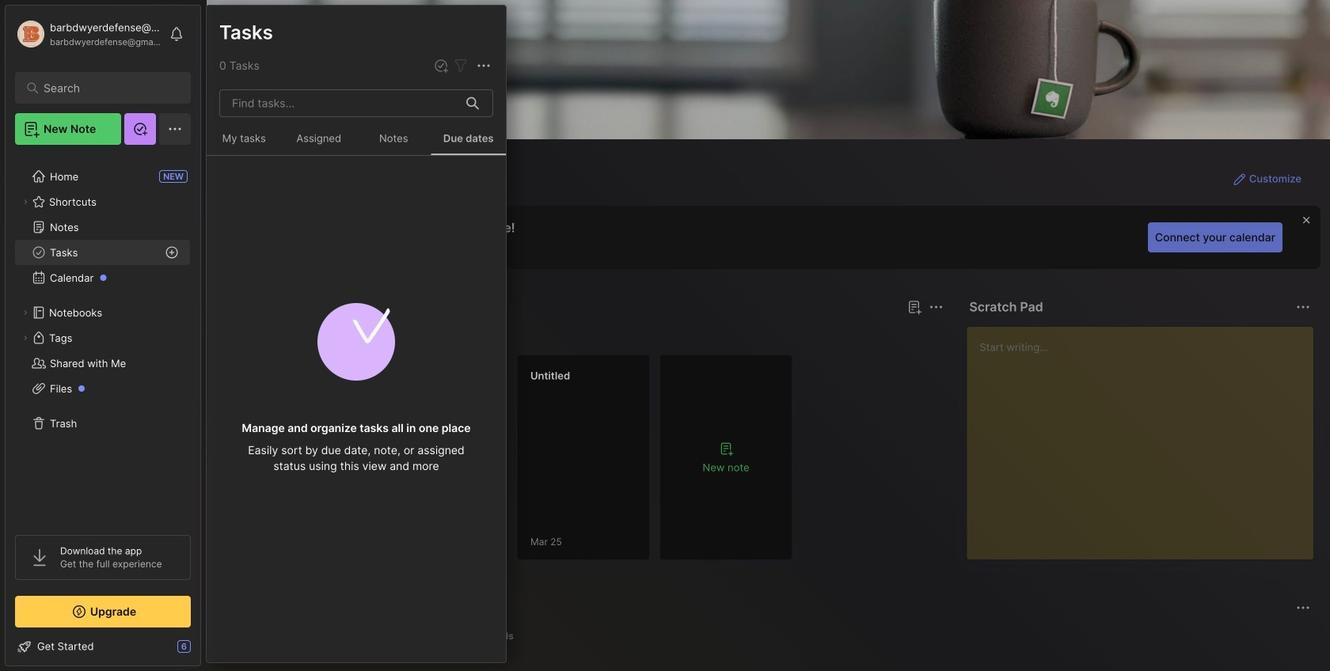 Task type: describe. For each thing, give the bounding box(es) containing it.
2 tab list from the top
[[235, 627, 1309, 646]]

click to collapse image
[[200, 643, 212, 662]]

1 tab list from the top
[[235, 326, 941, 345]]

Account field
[[15, 18, 162, 50]]

none search field inside main element
[[44, 78, 170, 97]]

main element
[[0, 0, 206, 672]]

expand tags image
[[21, 334, 30, 343]]

Find tasks… text field
[[223, 90, 457, 116]]

new task image
[[433, 58, 449, 74]]

more actions and view options image
[[475, 56, 494, 75]]

Search text field
[[44, 81, 170, 96]]



Task type: vqa. For each thing, say whether or not it's contained in the screenshot.
Add tag field
no



Task type: locate. For each thing, give the bounding box(es) containing it.
row group
[[232, 355, 803, 570]]

More actions and view options field
[[471, 56, 494, 75]]

None search field
[[44, 78, 170, 97]]

tree
[[6, 154, 200, 521]]

tab list
[[235, 326, 941, 345], [235, 627, 1309, 646]]

Filter tasks field
[[452, 56, 471, 75]]

Start writing… text field
[[980, 327, 1314, 547]]

Help and Learning task checklist field
[[6, 635, 200, 660]]

1 vertical spatial tab list
[[235, 627, 1309, 646]]

expand notebooks image
[[21, 308, 30, 318]]

tab
[[235, 326, 282, 345], [288, 326, 352, 345], [235, 627, 296, 646], [477, 627, 521, 646]]

0 vertical spatial tab list
[[235, 326, 941, 345]]

tree inside main element
[[6, 154, 200, 521]]

filter tasks image
[[452, 56, 471, 75]]



